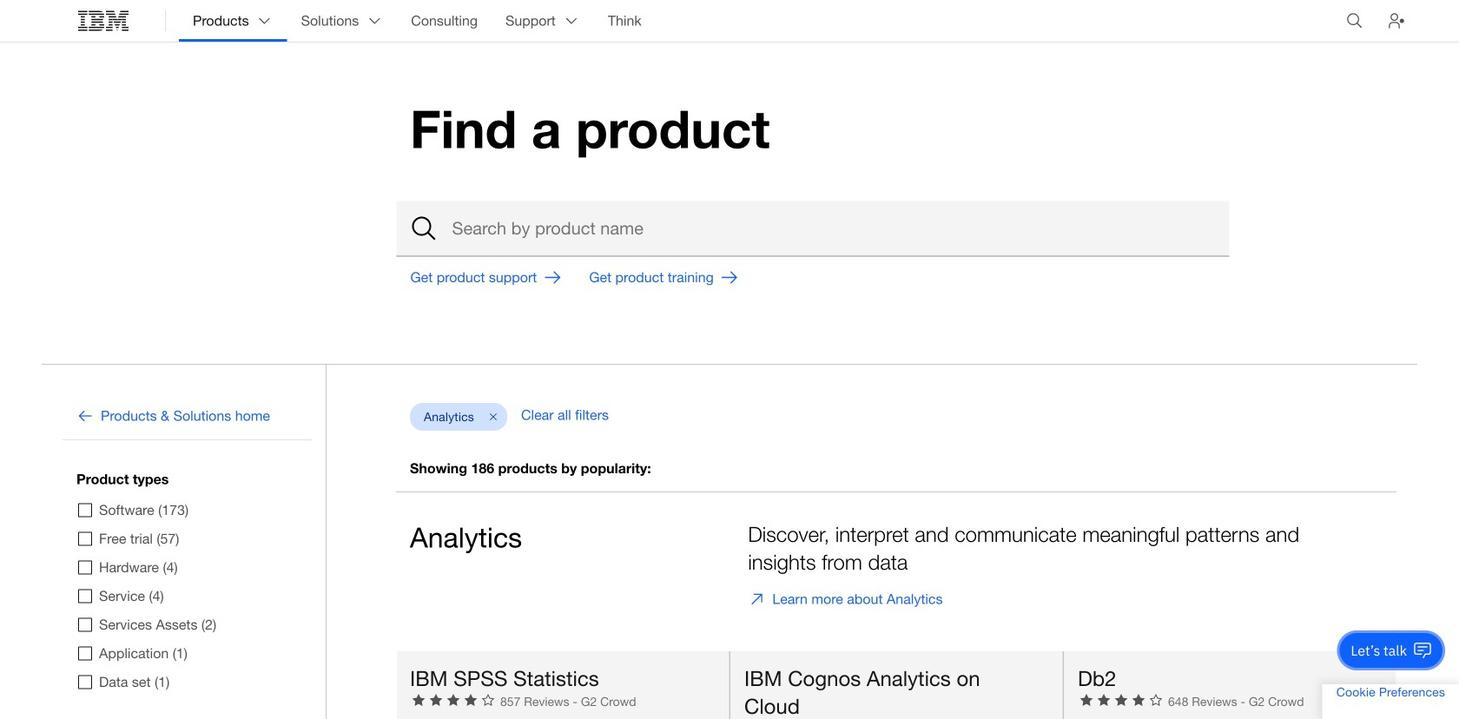 Task type: describe. For each thing, give the bounding box(es) containing it.
2 test region from the left
[[730, 651, 1064, 719]]

search element
[[397, 201, 1230, 257]]

let's talk element
[[1351, 641, 1408, 660]]



Task type: locate. For each thing, give the bounding box(es) containing it.
test region
[[396, 651, 730, 719], [730, 651, 1064, 719], [1064, 651, 1397, 719]]

Search text field
[[397, 201, 1230, 257]]

1 test region from the left
[[396, 651, 730, 719]]

3 test region from the left
[[1064, 651, 1397, 719]]



Task type: vqa. For each thing, say whether or not it's contained in the screenshot.
IBM Platform Name element
no



